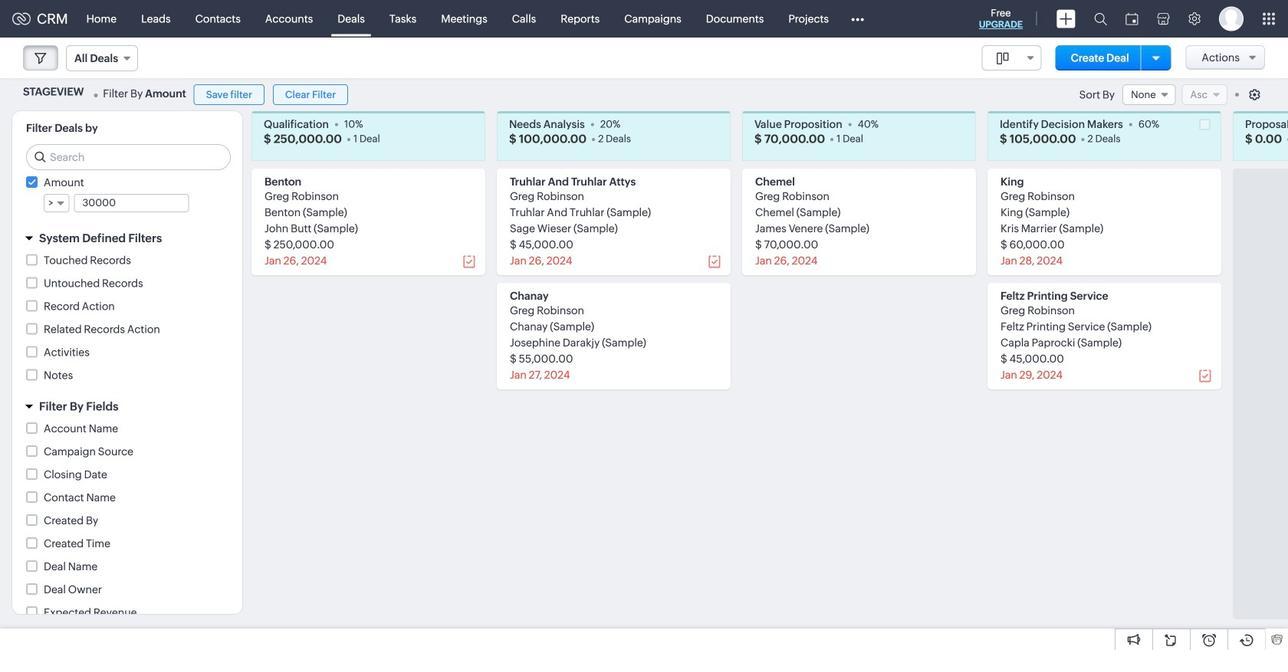 Task type: locate. For each thing, give the bounding box(es) containing it.
Search text field
[[27, 145, 230, 169]]

search element
[[1085, 0, 1116, 38]]

None field
[[66, 45, 138, 71], [982, 45, 1042, 71], [1123, 84, 1176, 105], [44, 194, 69, 212], [66, 45, 138, 71], [1123, 84, 1176, 105], [44, 194, 69, 212]]



Task type: vqa. For each thing, say whether or not it's contained in the screenshot.
Profile element
yes



Task type: describe. For each thing, give the bounding box(es) containing it.
logo image
[[12, 13, 31, 25]]

calendar image
[[1126, 13, 1139, 25]]

search image
[[1094, 12, 1107, 25]]

Other Modules field
[[841, 7, 874, 31]]

profile element
[[1210, 0, 1253, 37]]

create menu image
[[1057, 10, 1076, 28]]

create menu element
[[1047, 0, 1085, 37]]

profile image
[[1219, 7, 1244, 31]]

Type here text field
[[75, 195, 188, 212]]

size image
[[997, 51, 1009, 65]]

none field size
[[982, 45, 1042, 71]]



